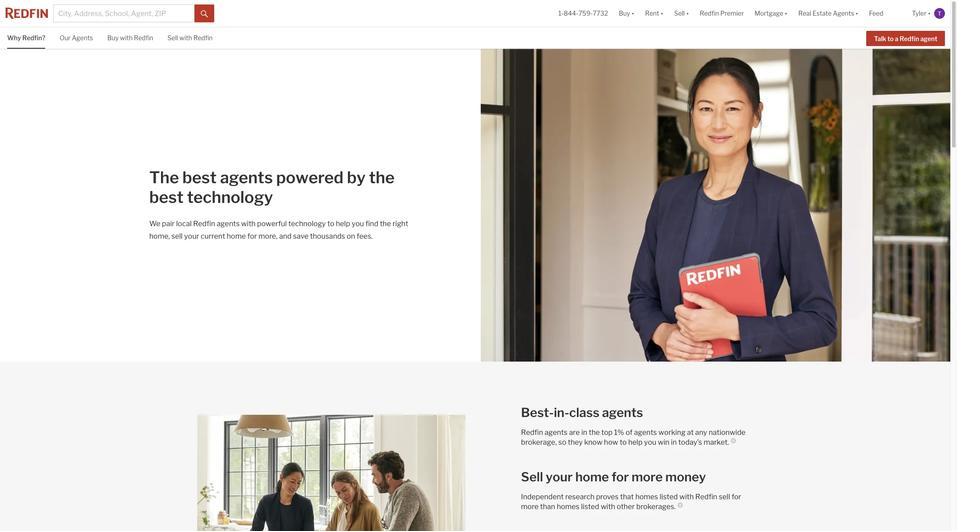 Task type: describe. For each thing, give the bounding box(es) containing it.
you inside redfin agents are in the top 1% of agents working at any nationwide brokerage, so they know how to help you win in today's market.
[[645, 439, 657, 447]]

0 horizontal spatial listed
[[582, 503, 600, 512]]

submit search image
[[201, 10, 208, 17]]

our agents link
[[60, 27, 93, 48]]

sell ▾ button
[[669, 0, 695, 27]]

they
[[568, 439, 583, 447]]

at
[[688, 429, 694, 437]]

technology for best
[[187, 188, 273, 207]]

help inside we pair local redfin agents with powerful technology to help you find the right home, sell your current home for more, and save thousands on fees.
[[336, 220, 350, 228]]

than
[[541, 503, 556, 512]]

why redfin?
[[7, 34, 45, 42]]

agents inside dropdown button
[[834, 10, 855, 17]]

redfin premier button
[[695, 0, 750, 27]]

right
[[393, 220, 409, 228]]

844-
[[564, 10, 579, 17]]

buy ▾
[[619, 10, 635, 17]]

our
[[60, 34, 71, 42]]

sell with redfin link
[[168, 27, 213, 48]]

1 horizontal spatial in
[[672, 439, 677, 447]]

759-
[[579, 10, 593, 17]]

agents inside 'the best agents powered by the best technology'
[[220, 168, 273, 188]]

premier
[[721, 10, 744, 17]]

redfin inside "button"
[[900, 35, 920, 42]]

1-
[[559, 10, 564, 17]]

independent research proves that homes listed with redfin sell for more than homes listed with other brokerages.
[[521, 493, 742, 512]]

rent
[[646, 10, 660, 17]]

we
[[149, 220, 161, 228]]

▾ for rent ▾
[[661, 10, 664, 17]]

so
[[559, 439, 567, 447]]

redfin agents are in the top 1% of agents working at any nationwide brokerage, so they know how to help you win in today's market.
[[521, 429, 746, 447]]

today's
[[679, 439, 703, 447]]

why redfin? link
[[7, 27, 45, 48]]

on
[[347, 232, 355, 241]]

talk to a redfin agent button
[[867, 31, 946, 46]]

independent
[[521, 493, 564, 502]]

7732
[[593, 10, 609, 17]]

real estate agents ▾ button
[[794, 0, 864, 27]]

by
[[347, 168, 366, 188]]

0 horizontal spatial in
[[582, 429, 588, 437]]

0 vertical spatial homes
[[636, 493, 659, 502]]

other
[[617, 503, 635, 512]]

are
[[570, 429, 580, 437]]

find
[[366, 220, 379, 228]]

your inside we pair local redfin agents with powerful technology to help you find the right home, sell your current home for more, and save thousands on fees.
[[184, 232, 199, 241]]

mortgage
[[755, 10, 784, 17]]

how
[[605, 439, 619, 447]]

brokerage,
[[521, 439, 557, 447]]

sell for sell with redfin
[[168, 34, 178, 42]]

sell inside independent research proves that homes listed with redfin sell for more than homes listed with other brokerages.
[[719, 493, 731, 502]]

0 horizontal spatial agents
[[72, 34, 93, 42]]

the
[[149, 168, 179, 188]]

best right the
[[182, 168, 217, 188]]

mortgage ▾ button
[[750, 0, 794, 27]]

know
[[585, 439, 603, 447]]

sell ▾ button
[[675, 0, 690, 27]]

local
[[176, 220, 192, 228]]

sell ▾
[[675, 10, 690, 17]]

buy with redfin
[[107, 34, 153, 42]]

help inside redfin agents are in the top 1% of agents working at any nationwide brokerage, so they know how to help you win in today's market.
[[629, 439, 643, 447]]

sell for sell ▾
[[675, 10, 685, 17]]

agent
[[921, 35, 938, 42]]

mortgage ▾ button
[[755, 0, 788, 27]]

buy for buy ▾
[[619, 10, 631, 17]]

0 horizontal spatial homes
[[557, 503, 580, 512]]

buy ▾ button
[[614, 0, 640, 27]]

with inside we pair local redfin agents with powerful technology to help you find the right home, sell your current home for more, and save thousands on fees.
[[241, 220, 256, 228]]

any
[[696, 429, 708, 437]]

technology for powerful
[[289, 220, 326, 228]]

buy for buy with redfin
[[107, 34, 119, 42]]

agents inside we pair local redfin agents with powerful technology to help you find the right home, sell your current home for more, and save thousands on fees.
[[217, 220, 240, 228]]

pair
[[162, 220, 175, 228]]

estate
[[813, 10, 832, 17]]

home inside we pair local redfin agents with powerful technology to help you find the right home, sell your current home for more, and save thousands on fees.
[[227, 232, 246, 241]]

we pair local redfin agents with powerful technology to help you find the right home, sell your current home for more, and save thousands on fees.
[[149, 220, 409, 241]]

for inside independent research proves that homes listed with redfin sell for more than homes listed with other brokerages.
[[732, 493, 742, 502]]

redfin down city, address, school, agent, zip search field
[[134, 34, 153, 42]]

save
[[293, 232, 309, 241]]

1 horizontal spatial more
[[632, 470, 663, 485]]

and
[[279, 232, 292, 241]]

of
[[626, 429, 633, 437]]

a woman walking down the stairs image
[[481, 49, 951, 362]]

market.
[[704, 439, 730, 447]]

sell inside we pair local redfin agents with powerful technology to help you find the right home, sell your current home for more, and save thousands on fees.
[[172, 232, 183, 241]]

redfin inside redfin agents are in the top 1% of agents working at any nationwide brokerage, so they know how to help you win in today's market.
[[521, 429, 544, 437]]

buy with redfin link
[[107, 27, 153, 48]]

1-844-759-7732
[[559, 10, 609, 17]]

fees.
[[357, 232, 373, 241]]

real
[[799, 10, 812, 17]]



Task type: locate. For each thing, give the bounding box(es) containing it.
technology inside 'the best agents powered by the best technology'
[[187, 188, 273, 207]]

redfin left premier
[[700, 10, 720, 17]]

a
[[896, 35, 899, 42]]

2 horizontal spatial sell
[[675, 10, 685, 17]]

1 vertical spatial you
[[645, 439, 657, 447]]

for inside we pair local redfin agents with powerful technology to help you find the right home, sell your current home for more, and save thousands on fees.
[[248, 232, 257, 241]]

talk to a redfin agent
[[875, 35, 938, 42]]

to down 1%
[[620, 439, 627, 447]]

to inside "button"
[[888, 35, 894, 42]]

▾ for sell ▾
[[687, 10, 690, 17]]

0 vertical spatial agents
[[834, 10, 855, 17]]

1 horizontal spatial sell
[[521, 470, 544, 485]]

real estate agents ▾ link
[[799, 0, 859, 27]]

1 vertical spatial agents
[[72, 34, 93, 42]]

1%
[[615, 429, 625, 437]]

▾ right rent
[[661, 10, 664, 17]]

1 horizontal spatial sell
[[719, 493, 731, 502]]

5 ▾ from the left
[[856, 10, 859, 17]]

0 vertical spatial the
[[369, 168, 395, 188]]

the best agents powered by the best technology
[[149, 168, 395, 207]]

sell right the rent ▾
[[675, 10, 685, 17]]

buy right 7732
[[619, 10, 631, 17]]

agents
[[220, 168, 273, 188], [217, 220, 240, 228], [603, 406, 644, 421], [545, 429, 568, 437], [635, 429, 658, 437]]

1 horizontal spatial listed
[[660, 493, 678, 502]]

that
[[621, 493, 634, 502]]

1 vertical spatial buy
[[107, 34, 119, 42]]

0 horizontal spatial technology
[[187, 188, 273, 207]]

1 horizontal spatial to
[[620, 439, 627, 447]]

rent ▾ button
[[646, 0, 664, 27]]

homes down "research"
[[557, 503, 580, 512]]

1 vertical spatial help
[[629, 439, 643, 447]]

1 vertical spatial your
[[546, 470, 573, 485]]

current
[[201, 232, 225, 241]]

why
[[7, 34, 21, 42]]

in down working
[[672, 439, 677, 447]]

0 horizontal spatial for
[[248, 232, 257, 241]]

the up know
[[589, 429, 600, 437]]

1 vertical spatial to
[[328, 220, 335, 228]]

0 vertical spatial buy
[[619, 10, 631, 17]]

listed up disclaimer image
[[660, 493, 678, 502]]

real estate agents ▾
[[799, 10, 859, 17]]

1 horizontal spatial you
[[645, 439, 657, 447]]

feed
[[870, 10, 884, 17]]

redfin inside independent research proves that homes listed with redfin sell for more than homes listed with other brokerages.
[[696, 493, 718, 502]]

redfin right a
[[900, 35, 920, 42]]

you left the win
[[645, 439, 657, 447]]

to left a
[[888, 35, 894, 42]]

0 vertical spatial help
[[336, 220, 350, 228]]

help down of
[[629, 439, 643, 447]]

more up the that at bottom
[[632, 470, 663, 485]]

best
[[182, 168, 217, 188], [149, 188, 184, 207]]

redfin inside we pair local redfin agents with powerful technology to help you find the right home, sell your current home for more, and save thousands on fees.
[[193, 220, 215, 228]]

brokerages.
[[637, 503, 676, 512]]

home up "research"
[[576, 470, 610, 485]]

▾ for mortgage ▾
[[785, 10, 788, 17]]

tyler
[[913, 10, 927, 17]]

you left the find
[[352, 220, 364, 228]]

sell your home for more money
[[521, 470, 707, 485]]

buy
[[619, 10, 631, 17], [107, 34, 119, 42]]

0 horizontal spatial sell
[[168, 34, 178, 42]]

▾ for tyler ▾
[[929, 10, 931, 17]]

technology up 'save'
[[289, 220, 326, 228]]

rent ▾
[[646, 10, 664, 17]]

tyler ▾
[[913, 10, 931, 17]]

our agents
[[60, 34, 93, 42]]

thousands
[[310, 232, 345, 241]]

more down independent
[[521, 503, 539, 512]]

0 vertical spatial your
[[184, 232, 199, 241]]

0 horizontal spatial you
[[352, 220, 364, 228]]

1 horizontal spatial technology
[[289, 220, 326, 228]]

the inside 'the best agents powered by the best technology'
[[369, 168, 395, 188]]

user photo image
[[935, 8, 946, 19]]

1 vertical spatial for
[[612, 470, 629, 485]]

0 vertical spatial more
[[632, 470, 663, 485]]

agents
[[834, 10, 855, 17], [72, 34, 93, 42]]

with
[[120, 34, 133, 42], [180, 34, 192, 42], [241, 220, 256, 228], [680, 493, 694, 502], [601, 503, 616, 512]]

0 vertical spatial home
[[227, 232, 246, 241]]

best up pair in the top left of the page
[[149, 188, 184, 207]]

powered
[[276, 168, 344, 188]]

powerful
[[257, 220, 287, 228]]

home right current
[[227, 232, 246, 241]]

your down local at the left top of page
[[184, 232, 199, 241]]

you inside we pair local redfin agents with powerful technology to help you find the right home, sell your current home for more, and save thousands on fees.
[[352, 220, 364, 228]]

working
[[659, 429, 686, 437]]

more inside independent research proves that homes listed with redfin sell for more than homes listed with other brokerages.
[[521, 503, 539, 512]]

sell
[[675, 10, 685, 17], [168, 34, 178, 42], [521, 470, 544, 485]]

nationwide
[[709, 429, 746, 437]]

to inside redfin agents are in the top 1% of agents working at any nationwide brokerage, so they know how to help you win in today's market.
[[620, 439, 627, 447]]

0 horizontal spatial to
[[328, 220, 335, 228]]

0 vertical spatial for
[[248, 232, 257, 241]]

the inside we pair local redfin agents with powerful technology to help you find the right home, sell your current home for more, and save thousands on fees.
[[380, 220, 391, 228]]

listed
[[660, 493, 678, 502], [582, 503, 600, 512]]

for
[[248, 232, 257, 241], [612, 470, 629, 485], [732, 493, 742, 502]]

6 ▾ from the left
[[929, 10, 931, 17]]

sell inside sell with redfin link
[[168, 34, 178, 42]]

talk
[[875, 35, 887, 42]]

your up independent
[[546, 470, 573, 485]]

2 vertical spatial sell
[[521, 470, 544, 485]]

2 horizontal spatial for
[[732, 493, 742, 502]]

0 horizontal spatial help
[[336, 220, 350, 228]]

technology inside we pair local redfin agents with powerful technology to help you find the right home, sell your current home for more, and save thousands on fees.
[[289, 220, 326, 228]]

top
[[602, 429, 613, 437]]

redfin inside button
[[700, 10, 720, 17]]

1 vertical spatial homes
[[557, 503, 580, 512]]

sell up independent
[[521, 470, 544, 485]]

▾ left rent
[[632, 10, 635, 17]]

redfin down money
[[696, 493, 718, 502]]

more,
[[259, 232, 278, 241]]

redfin?
[[22, 34, 45, 42]]

0 horizontal spatial buy
[[107, 34, 119, 42]]

the inside redfin agents are in the top 1% of agents working at any nationwide brokerage, so they know how to help you win in today's market.
[[589, 429, 600, 437]]

in
[[582, 429, 588, 437], [672, 439, 677, 447]]

your
[[184, 232, 199, 241], [546, 470, 573, 485]]

1 vertical spatial listed
[[582, 503, 600, 512]]

▾ for buy ▾
[[632, 10, 635, 17]]

1 vertical spatial home
[[576, 470, 610, 485]]

0 vertical spatial sell
[[675, 10, 685, 17]]

mortgage ▾
[[755, 10, 788, 17]]

research
[[566, 493, 595, 502]]

sell
[[172, 232, 183, 241], [719, 493, 731, 502]]

1 ▾ from the left
[[632, 10, 635, 17]]

homes
[[636, 493, 659, 502], [557, 503, 580, 512]]

to up thousands
[[328, 220, 335, 228]]

1 vertical spatial more
[[521, 503, 539, 512]]

1 horizontal spatial for
[[612, 470, 629, 485]]

help
[[336, 220, 350, 228], [629, 439, 643, 447]]

0 vertical spatial technology
[[187, 188, 273, 207]]

0 vertical spatial listed
[[660, 493, 678, 502]]

0 vertical spatial in
[[582, 429, 588, 437]]

2 ▾ from the left
[[661, 10, 664, 17]]

homes up brokerages.
[[636, 493, 659, 502]]

1 horizontal spatial help
[[629, 439, 643, 447]]

in right are
[[582, 429, 588, 437]]

disclaimer image
[[678, 503, 683, 508]]

▾ right mortgage
[[785, 10, 788, 17]]

0 horizontal spatial home
[[227, 232, 246, 241]]

▾ left feed at the right of the page
[[856, 10, 859, 17]]

sell inside sell ▾ dropdown button
[[675, 10, 685, 17]]

0 horizontal spatial more
[[521, 503, 539, 512]]

1 horizontal spatial agents
[[834, 10, 855, 17]]

▾ right tyler
[[929, 10, 931, 17]]

sell right the buy with redfin
[[168, 34, 178, 42]]

2 vertical spatial the
[[589, 429, 600, 437]]

1 horizontal spatial homes
[[636, 493, 659, 502]]

redfin down submit search icon
[[194, 34, 213, 42]]

▾ right the rent ▾
[[687, 10, 690, 17]]

buy inside dropdown button
[[619, 10, 631, 17]]

1 vertical spatial technology
[[289, 220, 326, 228]]

redfin premier
[[700, 10, 744, 17]]

feed button
[[864, 0, 907, 27]]

listed down "research"
[[582, 503, 600, 512]]

4 ▾ from the left
[[785, 10, 788, 17]]

help up on
[[336, 220, 350, 228]]

in-
[[554, 406, 570, 421]]

the
[[369, 168, 395, 188], [380, 220, 391, 228], [589, 429, 600, 437]]

3 ▾ from the left
[[687, 10, 690, 17]]

2 vertical spatial to
[[620, 439, 627, 447]]

rent ▾ button
[[640, 0, 669, 27]]

redfin up current
[[193, 220, 215, 228]]

disclaimer image
[[731, 439, 737, 444]]

0 vertical spatial you
[[352, 220, 364, 228]]

0 vertical spatial to
[[888, 35, 894, 42]]

technology
[[187, 188, 273, 207], [289, 220, 326, 228]]

2 horizontal spatial to
[[888, 35, 894, 42]]

1 horizontal spatial home
[[576, 470, 610, 485]]

technology up current
[[187, 188, 273, 207]]

buy down city, address, school, agent, zip search field
[[107, 34, 119, 42]]

1-844-759-7732 link
[[559, 10, 609, 17]]

more
[[632, 470, 663, 485], [521, 503, 539, 512]]

best-
[[521, 406, 554, 421]]

class
[[570, 406, 600, 421]]

proves
[[597, 493, 619, 502]]

agents right our
[[72, 34, 93, 42]]

1 vertical spatial in
[[672, 439, 677, 447]]

2 vertical spatial for
[[732, 493, 742, 502]]

redfin agent with two customers talking at a kitchen table image
[[197, 415, 466, 532]]

agents right estate
[[834, 10, 855, 17]]

best-in-class agents
[[521, 406, 644, 421]]

1 vertical spatial sell
[[719, 493, 731, 502]]

0 horizontal spatial sell
[[172, 232, 183, 241]]

1 vertical spatial sell
[[168, 34, 178, 42]]

0 vertical spatial sell
[[172, 232, 183, 241]]

redfin up brokerage,
[[521, 429, 544, 437]]

money
[[666, 470, 707, 485]]

buy ▾ button
[[619, 0, 635, 27]]

1 vertical spatial the
[[380, 220, 391, 228]]

1 horizontal spatial your
[[546, 470, 573, 485]]

to inside we pair local redfin agents with powerful technology to help you find the right home, sell your current home for more, and save thousands on fees.
[[328, 220, 335, 228]]

home,
[[149, 232, 170, 241]]

win
[[658, 439, 670, 447]]

City, Address, School, Agent, ZIP search field
[[53, 4, 195, 22]]

the right the by
[[369, 168, 395, 188]]

you
[[352, 220, 364, 228], [645, 439, 657, 447]]

0 horizontal spatial your
[[184, 232, 199, 241]]

sell with redfin
[[168, 34, 213, 42]]

1 horizontal spatial buy
[[619, 10, 631, 17]]

sell for sell your home for more money
[[521, 470, 544, 485]]

the right the find
[[380, 220, 391, 228]]



Task type: vqa. For each thing, say whether or not it's contained in the screenshot.
talk
yes



